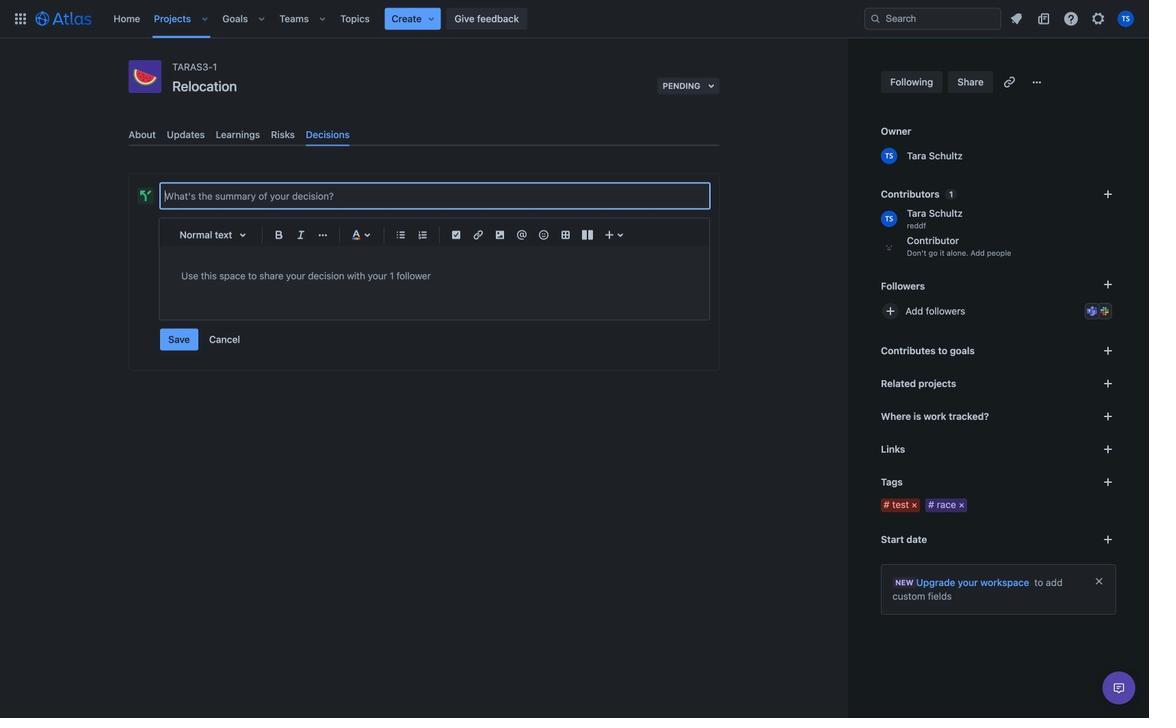 Task type: vqa. For each thing, say whether or not it's contained in the screenshot.
List Item within the list
no



Task type: describe. For each thing, give the bounding box(es) containing it.
bullet list ⌘⇧8 image
[[393, 227, 409, 243]]

close tag image
[[957, 500, 968, 511]]

top element
[[8, 0, 865, 38]]

settings image
[[1091, 11, 1107, 27]]

add image, video, or file image
[[492, 227, 508, 243]]

switch to... image
[[12, 11, 29, 27]]

open intercom messenger image
[[1111, 680, 1128, 697]]

bold ⌘b image
[[271, 227, 287, 243]]

more formatting image
[[315, 227, 331, 243]]

decision icon image
[[140, 191, 151, 202]]

help image
[[1063, 11, 1080, 27]]

list formating group
[[390, 224, 434, 246]]

link ⌘k image
[[470, 227, 487, 243]]

add team or contributors image
[[1100, 186, 1117, 203]]

text formatting group
[[268, 224, 334, 246]]

Search field
[[865, 8, 1002, 30]]

add tag image
[[1100, 474, 1117, 491]]

mention @ image
[[514, 227, 530, 243]]

add link image
[[1100, 441, 1117, 458]]

search image
[[870, 13, 881, 24]]



Task type: locate. For each thing, give the bounding box(es) containing it.
action item [] image
[[448, 227, 465, 243]]

italic ⌘i image
[[293, 227, 309, 243]]

slack logo showing nan channels are connected to this project image
[[1100, 306, 1111, 317]]

add a follower image
[[1100, 276, 1117, 293]]

msteams logo showing  channels are connected to this project image
[[1087, 306, 1098, 317]]

group
[[160, 329, 248, 351]]

table ⇧⌥t image
[[558, 227, 574, 243]]

emoji : image
[[536, 227, 552, 243]]

add work tracking links image
[[1100, 409, 1117, 425]]

add follower image
[[883, 303, 899, 320]]

add related project image
[[1100, 376, 1117, 392]]

set start date image
[[1100, 532, 1117, 548]]

Main content area, start typing to enter text. text field
[[181, 268, 688, 284]]

close banner image
[[1094, 576, 1105, 587]]

add goals image
[[1100, 343, 1117, 359]]

tab list
[[123, 124, 725, 146]]

What's the summary of your decision? text field
[[161, 184, 710, 208]]

layouts image
[[580, 227, 596, 243]]

close tag image
[[910, 500, 921, 511]]

account image
[[1118, 11, 1135, 27]]

None search field
[[865, 8, 1002, 30]]

banner
[[0, 0, 1150, 38]]

numbered list ⌘⇧7 image
[[415, 227, 431, 243]]

notifications image
[[1009, 11, 1025, 27]]



